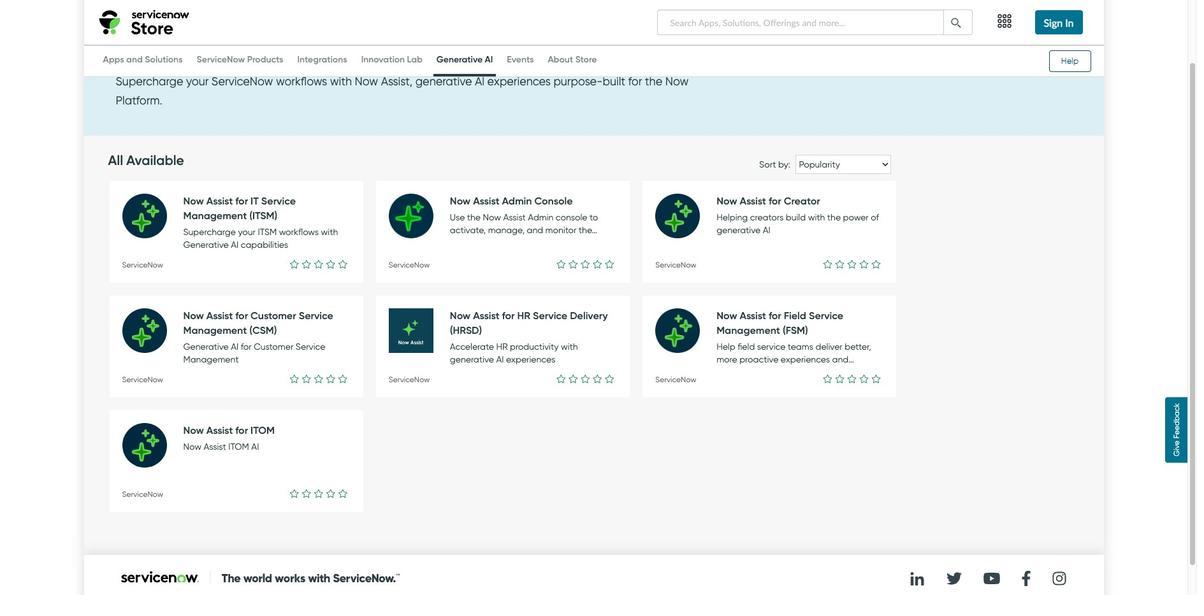 Task type: locate. For each thing, give the bounding box(es) containing it.
itsm
[[197, 212, 216, 223], [258, 227, 277, 238]]

provides
[[513, 212, 547, 223]]

manage,
[[488, 225, 525, 236], [528, 225, 565, 236]]

your inside now assist for it service management (itsm) supercharge your itsm workflows with generative ai capabilities
[[238, 227, 256, 238]]

2 vertical spatial supercharge
[[183, 227, 236, 238]]

(fsm) for now assist for field service management (fsm) help field service teams deliver better, more proactive experiences and…
[[783, 324, 808, 337]]

1 vertical spatial (hrsd)
[[450, 324, 482, 337]]

workflows down integrations link
[[276, 75, 327, 89]]

capabilities inside now assist for it service management (itsm) supercharge your itsm workflows with generative ai capabilities for incident management.
[[122, 225, 169, 236]]

(itsm) up management.
[[249, 209, 277, 222]]

to inside now assist admin console the now assist admin console provides a way for system administrators to activate, manage, and monitor now assist applications. this centralized admin console serves as a landing page for all things generative ai at servicenow.
[[479, 225, 488, 236]]

(fsm) for now assist for field service management (fsm)
[[851, 309, 876, 322]]

service inside now assist for it service management (itsm) supercharge your itsm workflows with generative ai capabilities for incident management.
[[200, 195, 235, 207]]

hr
[[456, 309, 469, 322], [517, 309, 530, 322], [496, 342, 508, 353]]

assist inside now assist for hr service delivery (hrsd) accelerate hr productivity with generative ai experiences
[[473, 309, 500, 322]]

it for now assist for it service management (itsm) supercharge your itsm workflows with generative ai capabilities
[[251, 195, 259, 207]]

generative up accelerate hr productivity with generative ai experiences "element"
[[507, 327, 551, 338]]

it
[[189, 195, 198, 207], [251, 195, 259, 207]]

0 horizontal spatial field
[[723, 309, 745, 322]]

lab
[[407, 54, 423, 65]]

deliver
[[816, 342, 843, 353], [458, 353, 485, 364]]

better,
[[845, 342, 871, 353]]

console up the…
[[556, 212, 587, 223]]

0 vertical spatial capabilities
[[122, 225, 169, 236]]

service
[[200, 195, 235, 207], [261, 195, 296, 207], [238, 309, 272, 322], [299, 309, 333, 322], [472, 309, 506, 322], [533, 309, 568, 322], [748, 309, 782, 322], [809, 309, 844, 322], [296, 342, 325, 353]]

0 horizontal spatial it
[[189, 195, 198, 207]]

hr for now assist for hr service delivery (hrsd) accelerate hr productivity with generative ai experiences
[[517, 309, 530, 322]]

2 horizontal spatial itom
[[251, 424, 275, 437]]

0 vertical spatial (itsm)
[[303, 195, 331, 207]]

assist inside now assist for customer service management (csm) generative ai for customer service management
[[206, 309, 233, 322]]

1 vertical spatial supercharge
[[122, 212, 175, 223]]

assist inside now assist for it service management (itsm) supercharge your itsm workflows with generative ai capabilities for incident management.
[[145, 195, 172, 207]]

assist for now assist for field service management (fsm) help field service teams deliver better, more proactive experiences and…
[[740, 309, 766, 322]]

1 vertical spatial workflows
[[218, 212, 258, 223]]

ai inside now assist for it service management (itsm) supercharge your itsm workflows with generative ai capabilities for incident management.
[[327, 212, 334, 223]]

customer inside now assist for customer service management (csm)
[[189, 309, 235, 322]]

1 vertical spatial capabilities
[[241, 240, 288, 251]]

ai inside now assist for customer service management (csm) generative ai for customer service management
[[231, 342, 239, 353]]

it for now assist for it service management (itsm) supercharge your itsm workflows with generative ai capabilities for incident management.
[[189, 195, 198, 207]]

service inside now assist for hr service delivery (hrsd) now assist for hrsd enables generative ai capabilities for case and knowledge management to boost agent productivity and deliver faster case resolution for employees.
[[472, 309, 506, 322]]

supercharge inside now assist for it service management (itsm) supercharge your itsm workflows with generative ai capabilities for incident management.
[[122, 212, 175, 223]]

for inside supercharge your servicenow workflows with now assist, generative al experiences purpose-built for the now platform.
[[628, 75, 642, 89]]

itsm inside now assist for it service management (itsm) supercharge your itsm workflows with generative ai capabilities for incident management.
[[197, 212, 216, 223]]

for inside now assist for hr service delivery (hrsd) accelerate hr productivity with generative ai experiences
[[502, 309, 515, 322]]

0 horizontal spatial deliver
[[458, 353, 485, 364]]

supercharge for now assist for it service management (itsm) supercharge your itsm workflows with generative ai capabilities for incident management.
[[122, 212, 175, 223]]

delivery
[[509, 309, 547, 322], [570, 309, 608, 322]]

app by company servicenow element for now assist for itom
[[122, 490, 163, 499]]

(itsm) inside now assist for it service management (itsm) supercharge your itsm workflows with generative ai capabilities for incident management.
[[303, 195, 331, 207]]

creator inside now assist for creator helping creators build with the power of generative ai
[[784, 195, 820, 207]]

field
[[723, 309, 745, 322], [784, 309, 806, 322]]

apps
[[103, 54, 124, 65]]

and inside now assist admin console use the now assist admin console to activate, manage, and monitor the…
[[527, 225, 543, 236]]

1 field from the left
[[723, 309, 745, 322]]

2 it from the left
[[251, 195, 259, 207]]

helping creators build with the power of generative ai element
[[717, 212, 884, 237]]

(fsm)
[[851, 309, 876, 322], [783, 324, 808, 337]]

now assist for hr service delivery (hrsd) accelerate hr productivity with generative ai experiences
[[450, 309, 608, 365]]

delivery inside now assist for hr service delivery (hrsd) accelerate hr productivity with generative ai experiences
[[570, 309, 608, 322]]

1 horizontal spatial delivery
[[570, 309, 608, 322]]

servicenow for now assist for field service management (fsm)
[[655, 375, 697, 385]]

servicenow.
[[389, 263, 438, 274]]

monitor down way
[[545, 225, 577, 236]]

proactive
[[740, 355, 779, 365]]

supercharge
[[116, 75, 183, 89], [122, 212, 175, 223], [183, 227, 236, 238]]

0 vertical spatial your
[[186, 75, 209, 89]]

assist
[[145, 195, 172, 207], [206, 195, 233, 207], [412, 195, 438, 207], [473, 195, 500, 207], [679, 195, 705, 207], [740, 195, 766, 207], [426, 212, 449, 223], [503, 212, 526, 223], [409, 238, 432, 249], [145, 309, 172, 322], [206, 309, 233, 322], [412, 309, 438, 322], [473, 309, 500, 322], [679, 309, 705, 322], [740, 309, 766, 322], [409, 327, 432, 338], [145, 424, 172, 437], [206, 424, 233, 437], [204, 442, 226, 453]]

1 vertical spatial help
[[717, 342, 735, 353]]

assist for now assist for itom
[[145, 424, 172, 437]]

2 horizontal spatial the
[[827, 212, 841, 223]]

1 horizontal spatial (csm)
[[249, 324, 277, 337]]

supercharge inside now assist for it service management (itsm) supercharge your itsm workflows with generative ai capabilities
[[183, 227, 236, 238]]

tab list
[[97, 47, 603, 76]]

1 it from the left
[[189, 195, 198, 207]]

generative down helping
[[717, 225, 761, 236]]

search image
[[951, 16, 961, 28]]

1 console from the left
[[473, 195, 512, 207]]

1 horizontal spatial capabilities
[[241, 240, 288, 251]]

ai inside now assist for creator helping creators build with the power of generative ai
[[763, 225, 771, 236]]

1 horizontal spatial console
[[534, 195, 573, 207]]

1 horizontal spatial creator
[[784, 195, 820, 207]]

now inside now assist for it service management (itsm) supercharge your itsm workflows with generative ai capabilities for incident management.
[[122, 195, 143, 207]]

activate, up applications.
[[450, 225, 486, 236]]

assist inside now assist for creator helping creators build with the power of generative ai
[[740, 195, 766, 207]]

integrations
[[297, 54, 347, 65]]

hr up accelerate hr productivity with generative ai experiences "element"
[[517, 309, 530, 322]]

service inside now assist for field service management (fsm) help field service teams deliver better, more proactive experiences and…
[[809, 309, 844, 322]]

to up page
[[479, 225, 488, 236]]

it up incident
[[189, 195, 198, 207]]

it up management.
[[251, 195, 259, 207]]

activate,
[[450, 225, 486, 236], [490, 225, 526, 236]]

servicenow for now assist for it service management (itsm)
[[122, 260, 163, 270]]

activate, up this
[[490, 225, 526, 236]]

(hrsd)
[[549, 309, 581, 322], [450, 324, 482, 337]]

employees.
[[389, 365, 435, 376]]

centralized
[[507, 238, 552, 249]]

the right built on the right
[[645, 75, 663, 89]]

capabilities inside now assist for hr service delivery (hrsd) now assist for hrsd enables generative ai capabilities for case and knowledge management to boost agent productivity and deliver faster case resolution for employees.
[[563, 327, 610, 338]]

now assist for customer service management (csm)
[[122, 309, 338, 337]]

0 horizontal spatial itsm
[[197, 212, 216, 223]]

2 activate, from the left
[[490, 225, 526, 236]]

0 horizontal spatial to
[[479, 225, 488, 236]]

generative down accelerate
[[450, 355, 494, 365]]

build
[[786, 212, 806, 223]]

now assist for creator element
[[717, 194, 884, 209]]

now assist for hr service delivery (hrsd) element
[[450, 309, 617, 338]]

ai inside tab list
[[485, 54, 493, 65]]

1 monitor from the left
[[545, 225, 577, 236]]

a left way
[[550, 212, 555, 223]]

1 horizontal spatial (hrsd)
[[549, 309, 581, 322]]

creator up build
[[784, 195, 820, 207]]

0 horizontal spatial activate,
[[450, 225, 486, 236]]

a right as
[[428, 251, 434, 262]]

faster
[[487, 353, 511, 364]]

hr up faster
[[496, 342, 508, 353]]

1 vertical spatial (fsm)
[[783, 324, 808, 337]]

manage, down provides
[[528, 225, 565, 236]]

servicenow for now assist for customer service management (csm)
[[122, 375, 163, 385]]

0 horizontal spatial itom
[[189, 424, 213, 437]]

now assist itom ai element
[[183, 441, 351, 454]]

1 delivery from the left
[[509, 309, 547, 322]]

and down provides
[[527, 225, 543, 236]]

1 horizontal spatial itsm
[[258, 227, 277, 238]]

0 horizontal spatial help
[[717, 342, 735, 353]]

serves
[[389, 251, 414, 262]]

workflows down now assist for it service management (itsm) element
[[279, 227, 319, 238]]

workflows inside now assist for it service management (itsm) supercharge your itsm workflows with generative ai capabilities
[[279, 227, 319, 238]]

1 horizontal spatial the
[[645, 75, 663, 89]]

(fsm) inside now assist for field service management (fsm) help field service teams deliver better, more proactive experiences and…
[[783, 324, 808, 337]]

2 console from the left
[[534, 195, 573, 207]]

0 horizontal spatial console
[[473, 195, 512, 207]]

management inside now assist for field service management (fsm) help field service teams deliver better, more proactive experiences and…
[[717, 324, 780, 337]]

your for now assist for it service management (itsm) supercharge your itsm workflows with generative ai capabilities for incident management.
[[177, 212, 194, 223]]

service inside now assist for customer service management (csm)
[[238, 309, 272, 322]]

capabilities up agent
[[563, 327, 610, 338]]

1 horizontal spatial (itsm)
[[303, 195, 331, 207]]

2 vertical spatial your
[[238, 227, 256, 238]]

0 horizontal spatial hr
[[456, 309, 469, 322]]

your down servicenow products link
[[186, 75, 209, 89]]

assist for now assist admin console the now assist admin console provides a way for system administrators to activate, manage, and monitor now assist applications. this centralized admin console serves as a landing page for all things generative ai at servicenow.
[[412, 195, 438, 207]]

(hrsd) up knowledge
[[450, 324, 482, 337]]

1 (csm) from the left
[[122, 324, 150, 337]]

delivery up agent
[[570, 309, 608, 322]]

2 (csm) from the left
[[249, 324, 277, 337]]

it inside now assist for it service management (itsm) supercharge your itsm workflows with generative ai capabilities
[[251, 195, 259, 207]]

field up field
[[723, 309, 745, 322]]

0 horizontal spatial monitor
[[545, 225, 577, 236]]

workflows inside now assist for it service management (itsm) supercharge your itsm workflows with generative ai capabilities for incident management.
[[218, 212, 258, 223]]

(itsm) up supercharge your itsm workflows with generative ai capabilities element
[[303, 195, 331, 207]]

(fsm) up teams
[[783, 324, 808, 337]]

(hrsd) up 'boost' at left
[[549, 309, 581, 322]]

1 vertical spatial itsm
[[258, 227, 277, 238]]

(hrsd) inside now assist for hr service delivery (hrsd) accelerate hr productivity with generative ai experiences
[[450, 324, 482, 337]]

a
[[550, 212, 555, 223], [428, 251, 434, 262]]

1 vertical spatial your
[[177, 212, 194, 223]]

management inside now assist for customer service management (csm)
[[275, 309, 338, 322]]

supercharge inside supercharge your servicenow workflows with now assist, generative al experiences purpose-built for the now platform.
[[116, 75, 183, 89]]

app by company servicenow element for now assist for it service management (itsm)
[[122, 260, 163, 270]]

management inside now assist for it service management (itsm) supercharge your itsm workflows with generative ai capabilities for incident management.
[[237, 195, 301, 207]]

workflows for now assist for it service management (itsm) supercharge your itsm workflows with generative ai capabilities for incident management.
[[218, 212, 258, 223]]

2 horizontal spatial capabilities
[[563, 327, 610, 338]]

itsm down now assist for it service management (itsm) element
[[258, 227, 277, 238]]

and up admin
[[567, 225, 583, 236]]

help up more
[[717, 342, 735, 353]]

1 creator from the left
[[723, 195, 759, 207]]

(itsm) for now assist for it service management (itsm) supercharge your itsm workflows with generative ai capabilities for incident management.
[[303, 195, 331, 207]]

service for now assist for field service management (fsm)
[[748, 309, 782, 322]]

console up this
[[479, 212, 511, 223]]

now assist admin console use the now assist admin console to activate, manage, and monitor the…
[[450, 195, 598, 236]]

the left power
[[827, 212, 841, 223]]

apps and solutions link
[[100, 54, 186, 74]]

(itsm) for now assist for it service management (itsm) supercharge your itsm workflows with generative ai capabilities
[[249, 209, 277, 222]]

help
[[1061, 56, 1079, 65], [717, 342, 735, 353]]

your up incident
[[177, 212, 194, 223]]

star empty image
[[290, 258, 299, 271], [302, 258, 311, 271], [314, 258, 323, 271], [326, 258, 335, 271], [338, 258, 347, 271], [557, 258, 566, 271], [569, 258, 578, 271], [581, 258, 590, 271], [593, 258, 602, 271], [605, 258, 614, 271], [848, 258, 857, 271], [860, 258, 869, 271], [290, 373, 299, 385], [326, 373, 335, 385], [593, 373, 602, 385], [605, 373, 614, 385], [823, 373, 832, 385], [860, 373, 869, 385], [872, 373, 881, 385], [290, 487, 299, 500], [302, 487, 311, 500], [314, 487, 323, 500], [338, 487, 347, 500]]

now assist for field service management (fsm) element
[[717, 309, 884, 338]]

2 manage, from the left
[[528, 225, 565, 236]]

manage, up this
[[488, 225, 525, 236]]

customer for now assist for customer service management (csm) generative ai for customer service management
[[251, 309, 296, 322]]

all available
[[108, 153, 184, 169]]

creator up helping
[[723, 195, 759, 207]]

servicenow
[[197, 54, 245, 65], [212, 75, 273, 89], [122, 260, 163, 270], [389, 260, 430, 270], [655, 260, 697, 270], [122, 375, 163, 385], [389, 375, 430, 385], [655, 375, 697, 385], [122, 490, 163, 499]]

service inside now assist for it service management (itsm) supercharge your itsm workflows with generative ai capabilities
[[261, 195, 296, 207]]

to up the…
[[590, 212, 598, 223]]

1 vertical spatial to
[[479, 225, 488, 236]]

(itsm) inside now assist for it service management (itsm) supercharge your itsm workflows with generative ai capabilities
[[249, 209, 277, 222]]

2 vertical spatial capabilities
[[563, 327, 610, 338]]

agent
[[586, 340, 611, 351]]

itsm up incident
[[197, 212, 216, 223]]

accelerate
[[450, 342, 494, 353]]

the inside now assist admin console use the now assist admin console to activate, manage, and monitor the…
[[467, 212, 481, 223]]

1 vertical spatial (itsm)
[[249, 209, 277, 222]]

2 field from the left
[[784, 309, 806, 322]]

console inside now assist admin console use the now assist admin console to activate, manage, and monitor the…
[[534, 195, 573, 207]]

the inside supercharge your servicenow workflows with now assist, generative al experiences purpose-built for the now platform.
[[645, 75, 663, 89]]

2 vertical spatial to
[[550, 340, 558, 351]]

(fsm) up better,
[[851, 309, 876, 322]]

0 vertical spatial itsm
[[197, 212, 216, 223]]

productivity inside now assist for hr service delivery (hrsd) accelerate hr productivity with generative ai experiences
[[510, 342, 559, 353]]

now assist for creator
[[655, 195, 759, 207]]

0 horizontal spatial creator
[[723, 195, 759, 207]]

2 monitor from the left
[[585, 225, 617, 236]]

service for now assist for field service management (fsm) help field service teams deliver better, more proactive experiences and…
[[809, 309, 844, 322]]

productivity down case
[[389, 353, 438, 364]]

servicenow products link
[[194, 54, 287, 74]]

0 vertical spatial workflows
[[276, 75, 327, 89]]

power
[[843, 212, 869, 223]]

0 horizontal spatial a
[[428, 251, 434, 262]]

with inside now assist for it service management (itsm) supercharge your itsm workflows with generative ai capabilities
[[321, 227, 338, 238]]

and right case
[[425, 340, 442, 351]]

now assist for it service management (itsm) supercharge your itsm workflows with generative ai capabilities
[[183, 195, 338, 251]]

(itsm)
[[303, 195, 331, 207], [249, 209, 277, 222]]

console inside now assist admin console the now assist admin console provides a way for system administrators to activate, manage, and monitor now assist applications. this centralized admin console serves as a landing page for all things generative ai at servicenow.
[[473, 195, 512, 207]]

capabilities for now assist for hr service delivery (hrsd)
[[563, 327, 610, 338]]

applications.
[[434, 238, 487, 249]]

(hrsd) for now assist for hr service delivery (hrsd) now assist for hrsd enables generative ai capabilities for case and knowledge management to boost agent productivity and deliver faster case resolution for employees.
[[549, 309, 581, 322]]

0 horizontal spatial generative ai
[[116, 32, 262, 61]]

hr up hrsd
[[456, 309, 469, 322]]

app by company servicenow element
[[122, 260, 163, 270], [389, 260, 430, 270], [655, 260, 697, 270], [122, 375, 163, 385], [389, 375, 430, 385], [655, 375, 697, 385], [122, 490, 163, 499]]

workflows up management.
[[218, 212, 258, 223]]

productivity up case
[[510, 342, 559, 353]]

more
[[717, 355, 737, 365]]

field up teams
[[784, 309, 806, 322]]

(csm) inside now assist for customer service management (csm) generative ai for customer service management
[[249, 324, 277, 337]]

0 horizontal spatial the
[[467, 212, 481, 223]]

ai inside now assist for hr service delivery (hrsd) now assist for hrsd enables generative ai capabilities for case and knowledge management to boost agent productivity and deliver faster case resolution for employees.
[[553, 327, 561, 338]]

service for now assist for hr service delivery (hrsd) now assist for hrsd enables generative ai capabilities for case and knowledge management to boost agent productivity and deliver faster case resolution for employees.
[[472, 309, 506, 322]]

1 horizontal spatial monitor
[[585, 225, 617, 236]]

customer
[[189, 309, 235, 322], [251, 309, 296, 322], [254, 342, 293, 353]]

1 horizontal spatial to
[[550, 340, 558, 351]]

case
[[402, 340, 423, 351]]

customer for now assist for customer service management (csm)
[[189, 309, 235, 322]]

2 delivery from the left
[[570, 309, 608, 322]]

0 horizontal spatial capabilities
[[122, 225, 169, 236]]

0 horizontal spatial (csm)
[[122, 324, 150, 337]]

ai
[[241, 32, 262, 61], [485, 54, 493, 65], [327, 212, 334, 223], [763, 225, 771, 236], [231, 240, 239, 251], [592, 251, 599, 262], [553, 327, 561, 338], [231, 342, 239, 353], [496, 355, 504, 365], [251, 442, 259, 453]]

0 vertical spatial supercharge
[[116, 75, 183, 89]]

about store link
[[545, 54, 600, 74]]

assist for now assist for hr service delivery (hrsd) now assist for hrsd enables generative ai capabilities for case and knowledge management to boost agent productivity and deliver faster case resolution for employees.
[[412, 309, 438, 322]]

the right use
[[467, 212, 481, 223]]

administrators
[[419, 225, 477, 236]]

star empty image
[[823, 258, 832, 271], [835, 258, 844, 271], [872, 258, 881, 271], [302, 373, 311, 385], [314, 373, 323, 385], [338, 373, 347, 385], [557, 373, 566, 385], [569, 373, 578, 385], [581, 373, 590, 385], [835, 373, 844, 385], [848, 373, 857, 385], [326, 487, 335, 500]]

service
[[757, 342, 786, 353]]

0 horizontal spatial (itsm)
[[249, 209, 277, 222]]

to inside now assist admin console use the now assist admin console to activate, manage, and monitor the…
[[590, 212, 598, 223]]

deliver up and…
[[816, 342, 843, 353]]

0 horizontal spatial (fsm)
[[783, 324, 808, 337]]

0 vertical spatial a
[[550, 212, 555, 223]]

admin
[[441, 195, 471, 207], [502, 195, 532, 207], [451, 212, 477, 223], [528, 212, 554, 223]]

service inside now assist for hr service delivery (hrsd) accelerate hr productivity with generative ai experiences
[[533, 309, 568, 322]]

0 vertical spatial help
[[1061, 56, 1079, 65]]

1 activate, from the left
[[450, 225, 486, 236]]

apps and solutions
[[103, 54, 183, 65]]

generative left al
[[415, 75, 472, 89]]

to
[[590, 212, 598, 223], [479, 225, 488, 236], [550, 340, 558, 351]]

delivery up accelerate hr productivity with generative ai experiences "element"
[[509, 309, 547, 322]]

productivity inside now assist for hr service delivery (hrsd) now assist for hrsd enables generative ai capabilities for case and knowledge management to boost agent productivity and deliver faster case resolution for employees.
[[389, 353, 438, 364]]

now assist for customer service management (csm) element
[[183, 309, 351, 338]]

itom
[[189, 424, 213, 437], [251, 424, 275, 437], [228, 442, 249, 453]]

2 horizontal spatial hr
[[517, 309, 530, 322]]

management
[[237, 195, 301, 207], [183, 209, 247, 222], [275, 309, 338, 322], [785, 309, 848, 322], [183, 324, 247, 337], [717, 324, 780, 337], [492, 340, 548, 351], [183, 355, 239, 365]]

assist inside now assist for customer service management (csm)
[[145, 309, 172, 322]]

1 horizontal spatial it
[[251, 195, 259, 207]]

0 horizontal spatial delivery
[[509, 309, 547, 322]]

assist inside now assist for it service management (itsm) supercharge your itsm workflows with generative ai capabilities
[[206, 195, 233, 207]]

1 horizontal spatial (fsm)
[[851, 309, 876, 322]]

1 horizontal spatial help
[[1061, 56, 1079, 65]]

0 horizontal spatial productivity
[[389, 353, 438, 364]]

0 vertical spatial to
[[590, 212, 598, 223]]

1 horizontal spatial manage,
[[528, 225, 565, 236]]

2 horizontal spatial to
[[590, 212, 598, 223]]

management inside now assist for it service management (itsm) supercharge your itsm workflows with generative ai capabilities
[[183, 209, 247, 222]]

it inside now assist for it service management (itsm) supercharge your itsm workflows with generative ai capabilities for incident management.
[[189, 195, 198, 207]]

0 horizontal spatial (hrsd)
[[450, 324, 482, 337]]

0 vertical spatial (hrsd)
[[549, 309, 581, 322]]

assist for now assist for it service management (itsm) supercharge your itsm workflows with generative ai capabilities
[[206, 195, 233, 207]]

deliver down accelerate
[[458, 353, 485, 364]]

assist for now assist for itom now assist itom ai
[[206, 424, 233, 437]]

1 horizontal spatial deliver
[[816, 342, 843, 353]]

1 horizontal spatial productivity
[[510, 342, 559, 353]]

generative inside now assist for it service management (itsm) supercharge your itsm workflows with generative ai capabilities
[[183, 240, 229, 251]]

assist,
[[381, 75, 413, 89]]

0 horizontal spatial manage,
[[488, 225, 525, 236]]

1 manage, from the left
[[488, 225, 525, 236]]

deliver inside now assist for field service management (fsm) help field service teams deliver better, more proactive experiences and…
[[816, 342, 843, 353]]

generative
[[415, 75, 472, 89], [717, 225, 761, 236], [545, 251, 589, 262], [507, 327, 551, 338], [450, 355, 494, 365]]

manage, inside now assist admin console use the now assist admin console to activate, manage, and monitor the…
[[488, 225, 525, 236]]

in
[[1065, 17, 1074, 29]]

monitor up at
[[585, 225, 617, 236]]

delivery inside now assist for hr service delivery (hrsd) now assist for hrsd enables generative ai capabilities for case and knowledge management to boost agent productivity and deliver faster case resolution for employees.
[[509, 309, 547, 322]]

capabilities down management.
[[241, 240, 288, 251]]

your down now assist for it service management (itsm) element
[[238, 227, 256, 238]]

productivity
[[510, 342, 559, 353], [389, 353, 438, 364]]

help down in
[[1061, 56, 1079, 65]]

your inside now assist for it service management (itsm) supercharge your itsm workflows with generative ai capabilities for incident management.
[[177, 212, 194, 223]]

with inside supercharge your servicenow workflows with now assist, generative al experiences purpose-built for the now platform.
[[330, 75, 352, 89]]

0 vertical spatial (fsm)
[[851, 309, 876, 322]]

2 vertical spatial workflows
[[279, 227, 319, 238]]

app by company servicenow element for now assist admin console
[[389, 260, 430, 270]]

your for now assist for it service management (itsm) supercharge your itsm workflows with generative ai capabilities
[[238, 227, 256, 238]]

1 horizontal spatial activate,
[[490, 225, 526, 236]]

admin down now assist admin console element
[[528, 212, 554, 223]]

(csm) inside now assist for customer service management (csm)
[[122, 324, 150, 337]]

assist for now assist for creator helping creators build with the power of generative ai
[[740, 195, 766, 207]]

generative down admin
[[545, 251, 589, 262]]

to up resolution
[[550, 340, 558, 351]]

itom for now assist for itom now assist itom ai
[[251, 424, 275, 437]]

capabilities left incident
[[122, 225, 169, 236]]

generative ai
[[116, 32, 262, 61], [437, 54, 493, 65]]

2 creator from the left
[[784, 195, 820, 207]]

events link
[[504, 54, 537, 74]]

the inside now assist for creator helping creators build with the power of generative ai
[[827, 212, 841, 223]]

with
[[330, 75, 352, 89], [260, 212, 277, 223], [808, 212, 825, 223], [321, 227, 338, 238], [561, 342, 578, 353]]

your inside supercharge your servicenow workflows with now assist, generative al experiences purpose-built for the now platform.
[[186, 75, 209, 89]]

1 horizontal spatial field
[[784, 309, 806, 322]]

itsm inside now assist for it service management (itsm) supercharge your itsm workflows with generative ai capabilities
[[258, 227, 277, 238]]

and right 'apps'
[[126, 54, 143, 65]]

monitor
[[545, 225, 577, 236], [585, 225, 617, 236]]

case
[[513, 353, 533, 364]]



Task type: describe. For each thing, give the bounding box(es) containing it.
now assist admin console the now assist admin console provides a way for system administrators to activate, manage, and monitor now assist applications. this centralized admin console serves as a landing page for all things generative ai at servicenow.
[[389, 195, 617, 274]]

app by company servicenow element for now assist for customer service management (csm)
[[122, 375, 163, 385]]

use the now assist admin console to activate, manage, and monitor the now assist applications. element
[[450, 212, 617, 237]]

at
[[601, 251, 611, 262]]

way
[[557, 212, 574, 223]]

servicenow inside supercharge your servicenow workflows with now assist, generative al experiences purpose-built for the now platform.
[[212, 75, 273, 89]]

to inside now assist for hr service delivery (hrsd) now assist for hrsd enables generative ai capabilities for case and knowledge management to boost agent productivity and deliver faster case resolution for employees.
[[550, 340, 558, 351]]

boost
[[560, 340, 584, 351]]

and down knowledge
[[440, 353, 456, 364]]

delivery for now assist for hr service delivery (hrsd) accelerate hr productivity with generative ai experiences
[[570, 309, 608, 322]]

with inside now assist for creator helping creators build with the power of generative ai
[[808, 212, 825, 223]]

admin
[[554, 238, 580, 249]]

admin up use
[[441, 195, 471, 207]]

generative ai link
[[433, 54, 496, 76]]

field for now assist for field service management (fsm) help field service teams deliver better, more proactive experiences and…
[[784, 309, 806, 322]]

all
[[507, 251, 516, 262]]

(csm) for now assist for customer service management (csm) generative ai for customer service management
[[249, 324, 277, 337]]

deliver inside now assist for hr service delivery (hrsd) now assist for hrsd enables generative ai capabilities for case and knowledge management to boost agent productivity and deliver faster case resolution for employees.
[[458, 353, 485, 364]]

products
[[247, 54, 283, 65]]

sign in menu item
[[1027, 0, 1091, 45]]

servicenow store logo image
[[121, 571, 400, 584]]

capabilities for now assist for it service management (itsm)
[[122, 225, 169, 236]]

(hrsd) for now assist for hr service delivery (hrsd) accelerate hr productivity with generative ai experiences
[[450, 324, 482, 337]]

1 horizontal spatial generative ai
[[437, 54, 493, 65]]

store
[[575, 54, 597, 65]]

app by company servicenow element for now assist for hr service delivery (hrsd)
[[389, 375, 430, 385]]

now assist for itom now assist itom ai
[[183, 424, 275, 453]]

al
[[475, 75, 485, 89]]

help field service teams deliver better, more proactive experiences and accelerate productivity with generative ai. element
[[717, 341, 884, 367]]

now assist for creator helping creators build with the power of generative ai
[[717, 195, 879, 236]]

admin up administrators
[[451, 212, 477, 223]]

ai inside now assist for hr service delivery (hrsd) accelerate hr productivity with generative ai experiences
[[496, 355, 504, 365]]

solutions
[[145, 54, 183, 65]]

the
[[389, 212, 404, 223]]

ai inside now assist for it service management (itsm) supercharge your itsm workflows with generative ai capabilities
[[231, 240, 239, 251]]

service for now assist for it service management (itsm) supercharge your itsm workflows with generative ai capabilities for incident management.
[[200, 195, 235, 207]]

(csm) for now assist for customer service management (csm)
[[122, 324, 150, 337]]

as
[[416, 251, 426, 262]]

all
[[108, 153, 123, 169]]

management for now assist for customer service management (csm)
[[275, 309, 338, 322]]

servicenow products
[[197, 54, 283, 65]]

experiences inside now assist for hr service delivery (hrsd) accelerate hr productivity with generative ai experiences
[[506, 355, 555, 365]]

helping
[[717, 212, 748, 223]]

this
[[489, 238, 505, 249]]

and…
[[832, 355, 854, 365]]

for inside now assist for customer service management (csm)
[[174, 309, 187, 322]]

management for now assist for customer service management (csm) generative ai for customer service management
[[183, 324, 247, 337]]

servicenow for now assist for itom
[[122, 490, 163, 499]]

capabilities inside now assist for it service management (itsm) supercharge your itsm workflows with generative ai capabilities
[[241, 240, 288, 251]]

enables
[[472, 327, 504, 338]]

management inside now assist for hr service delivery (hrsd) now assist for hrsd enables generative ai capabilities for case and knowledge management to boost agent productivity and deliver faster case resolution for employees.
[[492, 340, 548, 351]]

available
[[126, 153, 184, 169]]

service for now assist for hr service delivery (hrsd) accelerate hr productivity with generative ai experiences
[[533, 309, 568, 322]]

monitor inside now assist admin console use the now assist admin console to activate, manage, and monitor the…
[[545, 225, 577, 236]]

and inside now assist admin console the now assist admin console provides a way for system administrators to activate, manage, and monitor now assist applications. this centralized admin console serves as a landing page for all things generative ai at servicenow.
[[567, 225, 583, 236]]

accelerate hr productivity with generative ai experiences element
[[450, 341, 617, 367]]

field
[[738, 342, 755, 353]]

sign in
[[1044, 17, 1074, 29]]

integrations link
[[294, 54, 350, 74]]

supercharge your servicenow workflows with now assist, generative al experiences purpose-built for the now platform.
[[116, 75, 689, 108]]

innovation lab
[[361, 54, 423, 65]]

supercharge for now assist for it service management (itsm) supercharge your itsm workflows with generative ai capabilities
[[183, 227, 236, 238]]

hr for now assist for hr service delivery (hrsd) now assist for hrsd enables generative ai capabilities for case and knowledge management to boost agent productivity and deliver faster case resolution for employees.
[[456, 309, 469, 322]]

1 horizontal spatial a
[[550, 212, 555, 223]]

field for now assist for field service management (fsm)
[[723, 309, 745, 322]]

servicenow for now assist for hr service delivery (hrsd)
[[389, 375, 430, 385]]

assist for now assist for creator
[[679, 195, 705, 207]]

itom for now assist for itom
[[189, 424, 213, 437]]

creators
[[750, 212, 784, 223]]

assist for now assist admin console use the now assist admin console to activate, manage, and monitor the…
[[473, 195, 500, 207]]

experiences inside now assist for field service management (fsm) help field service teams deliver better, more proactive experiences and…
[[781, 355, 830, 365]]

itsm for now assist for it service management (itsm) supercharge your itsm workflows with generative ai capabilities
[[258, 227, 277, 238]]

now inside now assist for creator helping creators build with the power of generative ai
[[717, 195, 737, 207]]

service for now assist for customer service management (csm)
[[238, 309, 272, 322]]

sign
[[1044, 17, 1063, 29]]

now assist for field service management (fsm)
[[655, 309, 876, 322]]

console inside now assist admin console use the now assist admin console to activate, manage, and monitor the…
[[556, 212, 587, 223]]

now assist for itom element
[[183, 424, 351, 438]]

now assist admin console element
[[450, 194, 617, 209]]

use
[[450, 212, 465, 223]]

generative inside now assist for it service management (itsm) supercharge your itsm workflows with generative ai capabilities for incident management.
[[279, 212, 325, 223]]

manage, inside now assist admin console the now assist admin console provides a way for system administrators to activate, manage, and monitor now assist applications. this centralized admin console serves as a landing page for all things generative ai at servicenow.
[[528, 225, 565, 236]]

tab list containing apps and solutions
[[97, 47, 603, 76]]

activate, inside now assist admin console the now assist admin console provides a way for system administrators to activate, manage, and monitor now assist applications. this centralized admin console serves as a landing page for all things generative ai at servicenow.
[[490, 225, 526, 236]]

about store
[[548, 54, 597, 65]]

generative inside now assist for hr service delivery (hrsd) accelerate hr productivity with generative ai experiences
[[450, 355, 494, 365]]

workflows inside supercharge your servicenow workflows with now assist, generative al experiences purpose-built for the now platform.
[[276, 75, 327, 89]]

assist for now assist for it service management (itsm) supercharge your itsm workflows with generative ai capabilities for incident management.
[[145, 195, 172, 207]]

landing
[[436, 251, 467, 262]]

generative ai for customer service management element
[[183, 341, 351, 367]]

1 horizontal spatial itom
[[228, 442, 249, 453]]

admin up provides
[[502, 195, 532, 207]]

ai inside now assist for itom now assist itom ai
[[251, 442, 259, 453]]

innovation lab link
[[358, 54, 426, 74]]

creator for now assist for creator
[[723, 195, 759, 207]]

now assist for hr service delivery (hrsd) now assist for hrsd enables generative ai capabilities for case and knowledge management to boost agent productivity and deliver faster case resolution for employees.
[[389, 309, 611, 376]]

management for now assist for it service management (itsm) supercharge your itsm workflows with generative ai capabilities
[[183, 209, 247, 222]]

hrsd
[[447, 327, 470, 338]]

assist for now assist for customer service management (csm) generative ai for customer service management
[[206, 309, 233, 322]]

knowledge
[[444, 340, 490, 351]]

sign in button
[[1035, 10, 1083, 34]]

for inside now assist for it service management (itsm) supercharge your itsm workflows with generative ai capabilities
[[235, 195, 248, 207]]

now inside now assist for it service management (itsm) supercharge your itsm workflows with generative ai capabilities
[[183, 195, 204, 207]]

things
[[518, 251, 543, 262]]

help inside now assist for field service management (fsm) help field service teams deliver better, more proactive experiences and…
[[717, 342, 735, 353]]

console for now assist admin console use the now assist admin console to activate, manage, and monitor the…
[[534, 195, 573, 207]]

now inside now assist for field service management (fsm) help field service teams deliver better, more proactive experiences and…
[[717, 309, 737, 322]]

creator for now assist for creator helping creators build with the power of generative ai
[[784, 195, 820, 207]]

generative inside now assist for creator helping creators build with the power of generative ai
[[717, 225, 761, 236]]

servicenow store home image
[[97, 6, 196, 38]]

for inside now assist for itom now assist itom ai
[[235, 424, 248, 437]]

generative inside now assist for hr service delivery (hrsd) now assist for hrsd enables generative ai capabilities for case and knowledge management to boost agent productivity and deliver faster case resolution for employees.
[[507, 327, 551, 338]]

now assist for it service management (itsm) supercharge your itsm workflows with generative ai capabilities for incident management.
[[122, 195, 334, 236]]

management.
[[220, 225, 277, 236]]

built
[[603, 75, 625, 89]]

generative inside now assist admin console the now assist admin console provides a way for system administrators to activate, manage, and monitor now assist applications. this centralized admin console serves as a landing page for all things generative ai at servicenow.
[[545, 251, 589, 262]]

sort
[[759, 159, 776, 170]]

help button
[[1049, 50, 1091, 72]]

generative inside now assist for customer service management (csm) generative ai for customer service management
[[183, 342, 229, 353]]

workflows for now assist for it service management (itsm) supercharge your itsm workflows with generative ai capabilities
[[279, 227, 319, 238]]

now inside now assist for customer service management (csm)
[[122, 309, 143, 322]]

with inside now assist for hr service delivery (hrsd) accelerate hr productivity with generative ai experiences
[[561, 342, 578, 353]]

monitor inside now assist admin console the now assist admin console provides a way for system administrators to activate, manage, and monitor now assist applications. this centralized admin console serves as a landing page for all things generative ai at servicenow.
[[585, 225, 617, 236]]

assist for now assist for customer service management (csm)
[[145, 309, 172, 322]]

teams
[[788, 342, 813, 353]]

service for now assist for it service management (itsm) supercharge your itsm workflows with generative ai capabilities
[[261, 195, 296, 207]]

for inside now assist for field service management (fsm) help field service teams deliver better, more proactive experiences and…
[[769, 309, 781, 322]]

now inside now assist for customer service management (csm) generative ai for customer service management
[[183, 309, 204, 322]]

generative inside supercharge your servicenow workflows with now assist, generative al experiences purpose-built for the now platform.
[[415, 75, 472, 89]]

Search Apps search field
[[657, 10, 944, 35]]

activate, inside now assist admin console use the now assist admin console to activate, manage, and monitor the…
[[450, 225, 486, 236]]

page
[[469, 251, 491, 262]]

servicenow for now assist admin console
[[389, 260, 430, 270]]

servicenow for now assist for creator
[[655, 260, 697, 270]]

service for now assist for customer service management (csm) generative ai for customer service management
[[299, 309, 333, 322]]

console up at
[[582, 238, 614, 249]]

now assist for customer service management (csm) generative ai for customer service management
[[183, 309, 333, 365]]

of
[[871, 212, 879, 223]]

purpose-
[[554, 75, 603, 89]]

incident
[[185, 225, 218, 236]]

events
[[507, 54, 534, 65]]

1 horizontal spatial hr
[[496, 342, 508, 353]]

help link
[[1043, 50, 1091, 72]]

about
[[548, 54, 573, 65]]

platform.
[[116, 94, 162, 108]]

now assist for field service management (fsm) help field service teams deliver better, more proactive experiences and…
[[717, 309, 871, 365]]

help inside help button
[[1061, 56, 1079, 65]]

sign in menu bar
[[976, 0, 1104, 45]]

1 vertical spatial a
[[428, 251, 434, 262]]

supercharge your itsm workflows with generative ai capabilities element
[[183, 226, 351, 252]]

console for now assist admin console the now assist admin console provides a way for system administrators to activate, manage, and monitor now assist applications. this centralized admin console serves as a landing page for all things generative ai at servicenow.
[[473, 195, 512, 207]]

generative inside tab list
[[437, 54, 483, 65]]

experiences inside supercharge your servicenow workflows with now assist, generative al experiences purpose-built for the now platform.
[[487, 75, 551, 89]]

app by company servicenow element for now assist for creator
[[655, 260, 697, 270]]

with inside now assist for it service management (itsm) supercharge your itsm workflows with generative ai capabilities for incident management.
[[260, 212, 277, 223]]

sort by:
[[759, 159, 793, 170]]

now assist for it service management (itsm) element
[[183, 194, 351, 223]]

delivery for now assist for hr service delivery (hrsd) now assist for hrsd enables generative ai capabilities for case and knowledge management to boost agent productivity and deliver faster case resolution for employees.
[[509, 309, 547, 322]]

itsm for now assist for it service management (itsm) supercharge your itsm workflows with generative ai capabilities for incident management.
[[197, 212, 216, 223]]

for inside now assist for creator helping creators build with the power of generative ai
[[769, 195, 781, 207]]

app by company servicenow element for now assist for field service management (fsm)
[[655, 375, 697, 385]]

management for now assist for field service management (fsm)
[[785, 309, 848, 322]]

assist for now assist for field service management (fsm)
[[679, 309, 705, 322]]

ai inside now assist admin console the now assist admin console provides a way for system administrators to activate, manage, and monitor now assist applications. this centralized admin console serves as a landing page for all things generative ai at servicenow.
[[592, 251, 599, 262]]

system
[[389, 225, 417, 236]]

management for now assist for field service management (fsm) help field service teams deliver better, more proactive experiences and…
[[717, 324, 780, 337]]

by:
[[778, 159, 791, 170]]

innovation
[[361, 54, 405, 65]]

now inside now assist for hr service delivery (hrsd) accelerate hr productivity with generative ai experiences
[[450, 309, 471, 322]]

assist for now assist for hr service delivery (hrsd) accelerate hr productivity with generative ai experiences
[[473, 309, 500, 322]]

now assist for itom
[[122, 424, 213, 437]]

the…
[[579, 225, 597, 236]]

resolution
[[535, 353, 574, 364]]

management for now assist for it service management (itsm) supercharge your itsm workflows with generative ai capabilities for incident management.
[[237, 195, 301, 207]]



Task type: vqa. For each thing, say whether or not it's contained in the screenshot.
Leveraging ins-pi Designer with ServiceNow's Strategy Portfolio Management Module "heading"
no



